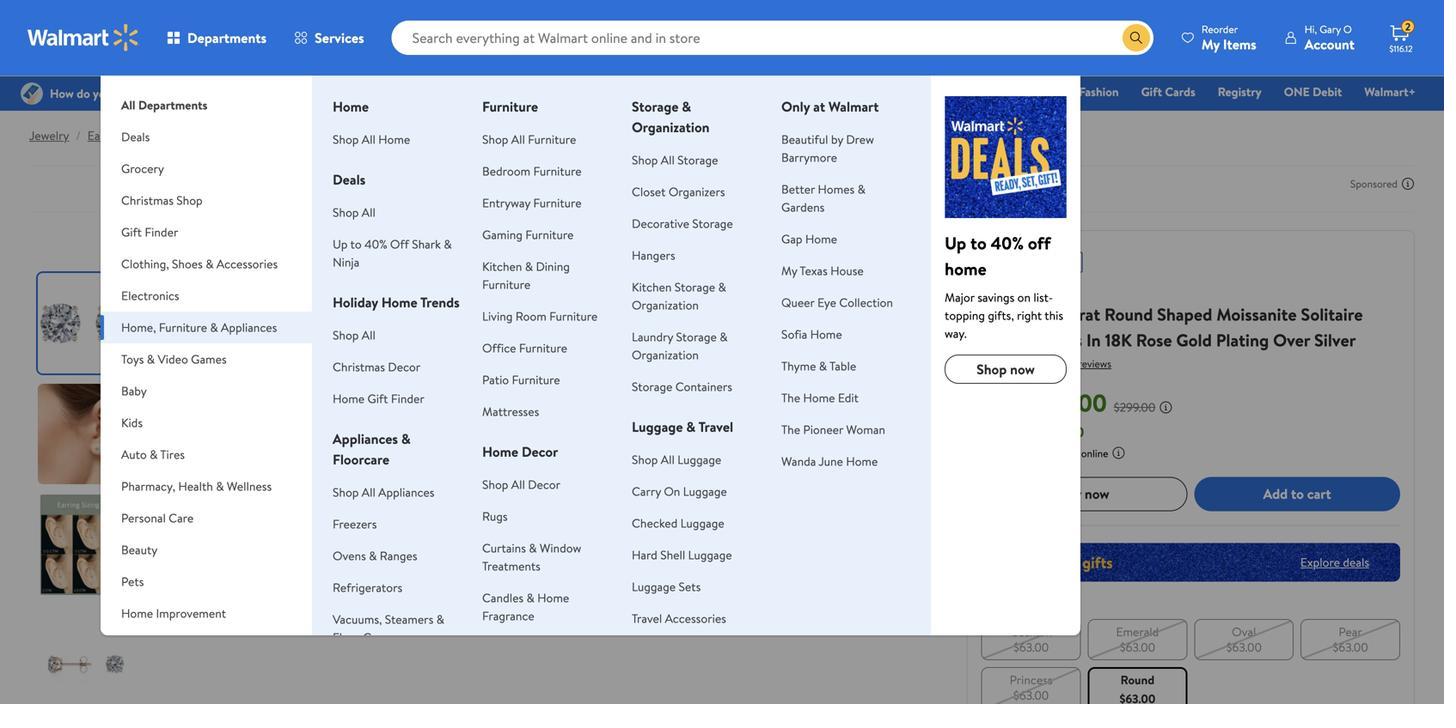 Task type: describe. For each thing, give the bounding box(es) containing it.
all for deals
[[362, 204, 375, 221]]

hangers link
[[632, 247, 675, 264]]

only
[[781, 97, 810, 116]]

$299.00
[[1114, 399, 1156, 416]]

sponsored
[[1350, 177, 1398, 191]]

the pioneer woman link
[[781, 422, 885, 438]]

collection
[[839, 294, 893, 311]]

& inside vacuums, steamers & floor care
[[436, 612, 444, 628]]

storage down laundry storage & organization
[[632, 379, 673, 395]]

grocery for grocery & essentials
[[561, 83, 603, 100]]

luggage down luggage & travel
[[677, 452, 721, 468]]

shop all link for holiday home trends
[[333, 327, 375, 344]]

storage containers link
[[632, 379, 732, 395]]

gaming furniture link
[[482, 226, 574, 243]]

round inside round button
[[1121, 672, 1155, 689]]

christmas shop for christmas shop dropdown button
[[121, 192, 203, 209]]

shop all link for deals
[[333, 204, 375, 221]]

& right ovens
[[369, 548, 377, 565]]

home
[[945, 257, 987, 281]]

shop all appliances
[[333, 484, 434, 501]]

1 vertical spatial finder
[[391, 391, 424, 407]]

shell
[[660, 547, 685, 564]]

entryway
[[482, 195, 530, 211]]

Search search field
[[392, 21, 1153, 55]]

patio for patio & garden
[[121, 637, 148, 654]]

furniture down bedroom furniture link
[[533, 195, 582, 211]]

sets
[[679, 579, 701, 596]]

furniture up shop all furniture
[[482, 97, 538, 116]]

all departments link
[[101, 76, 312, 121]]

baby button
[[101, 376, 312, 407]]

improvement
[[156, 606, 226, 622]]

4 prong 2 carat round shaped moissanite solitaire stud earrings in 18k rose gold plating over silver - image 2 of 5 image
[[38, 384, 138, 485]]

learn more about strikethrough prices image
[[1159, 401, 1173, 415]]

eye
[[817, 294, 836, 311]]

storage down organizers
[[692, 215, 733, 232]]

one debit link
[[1276, 83, 1350, 101]]

living
[[482, 308, 513, 325]]

cushion $63.00
[[1010, 624, 1052, 656]]

ovens
[[333, 548, 366, 565]]

(3.8)
[[1036, 357, 1056, 371]]

silver inside jeenmata 4 prong 2 carat round shaped moissanite solitaire stud earrings in 18k rose gold plating over silver
[[1314, 328, 1356, 352]]

the pioneer woman
[[781, 422, 885, 438]]

cushion
[[1010, 624, 1052, 641]]

all for storage & organization
[[661, 152, 675, 168]]

all for appliances & floorcare
[[362, 484, 375, 501]]

shop inside the christmas shop link
[[826, 83, 853, 100]]

shop inside toy shop link
[[976, 83, 1003, 100]]

care inside vacuums, steamers & floor care
[[363, 630, 388, 646]]

1 horizontal spatial 2
[[1405, 20, 1411, 34]]

toy shop
[[956, 83, 1003, 100]]

777 reviews link
[[1056, 357, 1111, 371]]

rugs
[[482, 508, 508, 525]]

furniture inside dropdown button
[[159, 319, 207, 336]]

the for the pioneer woman
[[781, 422, 800, 438]]

reorder
[[1202, 22, 1238, 37]]

o
[[1343, 22, 1352, 37]]

all for holiday home trends
[[362, 327, 375, 344]]

toy
[[956, 83, 973, 100]]

finder inside dropdown button
[[145, 224, 178, 241]]

luggage up hard shell luggage
[[680, 515, 724, 532]]

& inside kitchen storage & organization
[[718, 279, 726, 296]]

shop all luggage
[[632, 452, 721, 468]]

jeenmata link
[[981, 281, 1032, 298]]

shop inside shop now link
[[977, 360, 1007, 379]]

shop inside christmas shop dropdown button
[[176, 192, 203, 209]]

ad disclaimer and feedback image
[[1401, 177, 1415, 191]]

closet organizers link
[[632, 184, 725, 200]]

princess
[[1010, 672, 1053, 689]]

shape list
[[978, 616, 1404, 705]]

& left tires
[[150, 447, 158, 463]]

appliances inside dropdown button
[[221, 319, 277, 336]]

living room furniture link
[[482, 308, 598, 325]]

living room furniture
[[482, 308, 598, 325]]

shark
[[412, 236, 441, 253]]

laundry storage & organization link
[[632, 329, 728, 364]]

& right shoes
[[206, 256, 214, 272]]

40% for off
[[991, 231, 1024, 255]]

my texas house link
[[781, 263, 864, 279]]

electronics button
[[101, 280, 312, 312]]

christmas for the christmas shop link
[[770, 83, 823, 100]]

thyme & table link
[[781, 358, 856, 375]]

furniture down the living room furniture at the left top of the page
[[519, 340, 567, 357]]

gift cards link
[[1133, 83, 1203, 101]]

kitchen & dining furniture link
[[482, 258, 570, 293]]

up for home
[[945, 231, 966, 255]]

games
[[191, 351, 227, 368]]

floorcare
[[333, 450, 389, 469]]

items
[[1223, 35, 1256, 54]]

to for home
[[970, 231, 987, 255]]

& right "health"
[[216, 478, 224, 495]]

walmart+
[[1364, 83, 1416, 100]]

topping
[[945, 307, 985, 324]]

rose
[[1136, 328, 1172, 352]]

plating
[[1216, 328, 1269, 352]]

organization for kitchen
[[632, 297, 699, 314]]

1 vertical spatial accessories
[[665, 611, 726, 627]]

queer eye collection link
[[781, 294, 893, 311]]

shop all for holiday home trends
[[333, 327, 375, 344]]

& right "toys"
[[147, 351, 155, 368]]

departments inside dropdown button
[[187, 28, 267, 47]]

shop all storage
[[632, 152, 718, 168]]

personal
[[121, 510, 166, 527]]

toys
[[121, 351, 144, 368]]

4 prong 2 carat round shaped moissanite solitaire stud earrings in 18k rose gold plating over silver - image 4 of 5 image
[[38, 606, 138, 705]]

round inside jeenmata 4 prong 2 carat round shaped moissanite solitaire stud earrings in 18k rose gold plating over silver
[[1104, 303, 1153, 327]]

1 / from the left
[[76, 127, 81, 144]]

all for furniture
[[511, 131, 525, 148]]

christmas for christmas decor 'link'
[[333, 359, 385, 376]]

& up shop all luggage link at left
[[686, 418, 696, 437]]

earrings inside jeenmata 4 prong 2 carat round shaped moissanite solitaire stud earrings in 18k rose gold plating over silver
[[1020, 328, 1082, 352]]

home,
[[121, 319, 156, 336]]

furniture right "room"
[[549, 308, 598, 325]]

patio furniture link
[[482, 372, 560, 389]]

storage inside kitchen storage & organization
[[675, 279, 715, 296]]

up for shark
[[333, 236, 348, 253]]

organization for laundry
[[632, 347, 699, 364]]

personal care button
[[101, 503, 312, 535]]

$63.00 for emerald $63.00
[[1120, 639, 1155, 656]]

4 prong 2 carat round shaped moissanite solitaire stud earrings in 18k rose gold plating over silver - image 1 of 5 image
[[38, 273, 138, 374]]

luggage down the hard
[[632, 579, 676, 596]]

1 horizontal spatial gift
[[367, 391, 388, 407]]

fashion
[[1079, 83, 1119, 100]]

sofia home
[[781, 326, 842, 343]]

wanda june home
[[781, 453, 878, 470]]

shop all furniture
[[482, 131, 576, 148]]

decor for home decor
[[522, 443, 558, 462]]

gift for gift cards
[[1141, 83, 1162, 100]]

grocery & essentials link
[[553, 83, 676, 101]]

candles & home fragrance
[[482, 590, 569, 625]]

entryway furniture
[[482, 195, 582, 211]]

storage & organization
[[632, 97, 710, 137]]

1 vertical spatial my
[[781, 263, 797, 279]]

gift cards
[[1141, 83, 1195, 100]]

$116.12
[[1390, 43, 1413, 55]]

& inside laundry storage & organization
[[720, 329, 728, 346]]

$63.00 for cushion $63.00
[[1013, 639, 1049, 656]]

room
[[516, 308, 546, 325]]

refrigerators
[[333, 580, 402, 597]]

storage inside storage & organization
[[632, 97, 679, 116]]

checked luggage
[[632, 515, 724, 532]]

patio for patio furniture
[[482, 372, 509, 389]]

jewelry / earrings / silver earrings
[[29, 127, 222, 144]]

off
[[390, 236, 409, 253]]

gift finder button
[[101, 217, 312, 248]]

beautiful by drew barrymore link
[[781, 131, 874, 166]]

wanda
[[781, 453, 816, 470]]

2 vertical spatial appliances
[[378, 484, 434, 501]]

shop all decor
[[482, 477, 560, 493]]

prong
[[996, 303, 1041, 327]]

table
[[830, 358, 856, 375]]

oval $63.00
[[1226, 624, 1262, 656]]



Task type: vqa. For each thing, say whether or not it's contained in the screenshot.
Oil
no



Task type: locate. For each thing, give the bounding box(es) containing it.
add to cart
[[1263, 485, 1331, 504]]

silver
[[148, 127, 177, 144], [1314, 328, 1356, 352]]

0 horizontal spatial 40%
[[364, 236, 387, 253]]

& inside storage & organization
[[682, 97, 691, 116]]

homes
[[818, 181, 855, 198]]

1 vertical spatial departments
[[138, 97, 208, 113]]

0 horizontal spatial accessories
[[216, 256, 278, 272]]

up up ninja
[[333, 236, 348, 253]]

curtains & window treatments
[[482, 540, 581, 575]]

& left dining
[[525, 258, 533, 275]]

kitchen for storage & organization
[[632, 279, 672, 296]]

grocery for grocery
[[121, 160, 164, 177]]

pharmacy,
[[121, 478, 175, 495]]

0 vertical spatial grocery
[[561, 83, 603, 100]]

1 shop all from the top
[[333, 204, 375, 221]]

& inside the curtains & window treatments
[[529, 540, 537, 557]]

deals button
[[101, 121, 312, 153]]

2 horizontal spatial gift
[[1141, 83, 1162, 100]]

appliances inside 'appliances & floorcare'
[[333, 430, 398, 449]]

kitchen
[[482, 258, 522, 275], [632, 279, 672, 296]]

round up '18k'
[[1104, 303, 1153, 327]]

closet
[[632, 184, 666, 200]]

to up ninja
[[350, 236, 362, 253]]

patio furniture
[[482, 372, 560, 389]]

all
[[121, 97, 135, 113], [362, 131, 375, 148], [511, 131, 525, 148], [661, 152, 675, 168], [362, 204, 375, 221], [362, 327, 375, 344], [661, 452, 675, 468], [511, 477, 525, 493], [362, 484, 375, 501]]

$236.00
[[1036, 423, 1084, 442]]

1 vertical spatial grocery
[[121, 160, 164, 177]]

carry on luggage
[[632, 484, 727, 500]]

earrings up (3.8)
[[1020, 328, 1082, 352]]

/ right 'earrings' link at the left of the page
[[137, 127, 142, 144]]

0 vertical spatial my
[[1202, 35, 1220, 54]]

luggage right shell
[[688, 547, 732, 564]]

0 vertical spatial christmas shop
[[770, 83, 853, 100]]

my left the items
[[1202, 35, 1220, 54]]

1 vertical spatial organization
[[632, 297, 699, 314]]

christmas shop for the christmas shop link
[[770, 83, 853, 100]]

up to 40% off home major savings on list- topping gifts, right this way.
[[945, 231, 1063, 342]]

organization inside laundry storage & organization
[[632, 347, 699, 364]]

hi,
[[1305, 22, 1317, 37]]

2 inside jeenmata 4 prong 2 carat round shaped moissanite solitaire stud earrings in 18k rose gold plating over silver
[[1045, 303, 1055, 327]]

shop all link down holiday
[[333, 327, 375, 344]]

gift for gift finder
[[121, 224, 142, 241]]

& inside up to 40% off shark & ninja
[[444, 236, 452, 253]]

ranges
[[380, 548, 417, 565]]

services
[[315, 28, 364, 47]]

appliances down 'appliances & floorcare'
[[378, 484, 434, 501]]

patio
[[482, 372, 509, 389], [121, 637, 148, 654]]

$63.00 for oval $63.00
[[1226, 639, 1262, 656]]

over
[[1273, 328, 1310, 352]]

1 vertical spatial the
[[781, 422, 800, 438]]

treatments
[[482, 558, 541, 575]]

office furniture link
[[482, 340, 567, 357]]

grocery right the deals link
[[561, 83, 603, 100]]

gold
[[1176, 328, 1212, 352]]

earrings up grocery dropdown button
[[180, 127, 222, 144]]

kitchen & dining furniture
[[482, 258, 570, 293]]

& right homes
[[857, 181, 865, 198]]

earrings right "jewelry"
[[87, 127, 130, 144]]

departments up all departments link in the left top of the page
[[187, 28, 267, 47]]

& inside candles & home fragrance
[[526, 590, 534, 607]]

0 horizontal spatial gift
[[121, 224, 142, 241]]

0 vertical spatial finder
[[145, 224, 178, 241]]

steamers
[[385, 612, 433, 628]]

0 vertical spatial kitchen
[[482, 258, 522, 275]]

organization down the laundry
[[632, 347, 699, 364]]

organization
[[632, 118, 710, 137], [632, 297, 699, 314], [632, 347, 699, 364]]

1 organization from the top
[[632, 118, 710, 137]]

christmas inside dropdown button
[[121, 192, 174, 209]]

shop all up ninja
[[333, 204, 375, 221]]

clothing,
[[121, 256, 169, 272]]

1 horizontal spatial /
[[137, 127, 142, 144]]

2 the from the top
[[781, 422, 800, 438]]

kitchen storage & organization
[[632, 279, 726, 314]]

0 vertical spatial silver
[[148, 127, 177, 144]]

mattresses link
[[482, 404, 539, 420]]

patio & garden button
[[101, 630, 312, 662]]

& up games
[[210, 319, 218, 336]]

in
[[1086, 328, 1101, 352]]

0 vertical spatial 2
[[1405, 20, 1411, 34]]

1 horizontal spatial finder
[[391, 391, 424, 407]]

& right essentials
[[682, 97, 691, 116]]

2 organization from the top
[[632, 297, 699, 314]]

$63.00 for now $63.00
[[1035, 386, 1107, 420]]

christmas shop inside dropdown button
[[121, 192, 203, 209]]

0 horizontal spatial christmas
[[121, 192, 174, 209]]

jeenmata 4 prong 2 carat round shaped moissanite solitaire stud earrings in 18k rose gold plating over silver
[[981, 281, 1363, 352]]

1 horizontal spatial to
[[970, 231, 987, 255]]

electronics link
[[867, 83, 941, 101]]

home inside candles & home fragrance
[[537, 590, 569, 607]]

1 vertical spatial silver
[[1314, 328, 1356, 352]]

1 horizontal spatial up
[[945, 231, 966, 255]]

1 horizontal spatial care
[[363, 630, 388, 646]]

1 vertical spatial decor
[[522, 443, 558, 462]]

40% inside up to 40% off shark & ninja
[[364, 236, 387, 253]]

1 horizontal spatial silver
[[1314, 328, 1356, 352]]

home inside dropdown button
[[121, 606, 153, 622]]

to for shark
[[350, 236, 362, 253]]

home gift finder link
[[333, 391, 424, 407]]

1 horizontal spatial kitchen
[[632, 279, 672, 296]]

storage inside laundry storage & organization
[[676, 329, 717, 346]]

& up the containers
[[720, 329, 728, 346]]

up inside up to 40% off home major savings on list- topping gifts, right this way.
[[945, 231, 966, 255]]

search icon image
[[1129, 31, 1143, 45]]

grocery inside dropdown button
[[121, 160, 164, 177]]

my inside reorder my items
[[1202, 35, 1220, 54]]

1 horizontal spatial electronics
[[875, 83, 934, 100]]

electronics down the clothing,
[[121, 288, 179, 304]]

deals for deals dropdown button
[[121, 129, 150, 145]]

$63.00 inside the 'princess $63.00'
[[1013, 687, 1049, 704]]

on
[[1017, 289, 1031, 306]]

0 horizontal spatial kitchen
[[482, 258, 522, 275]]

stud
[[981, 328, 1016, 352]]

furniture up dining
[[525, 226, 574, 243]]

0 horizontal spatial now
[[1010, 360, 1035, 379]]

4 prong 2 carat round shaped moissanite solitaire stud earrings in 18k rose gold plating over silver - image 3 of 5 image
[[38, 495, 138, 596]]

0 horizontal spatial care
[[169, 510, 194, 527]]

1 vertical spatial round
[[1121, 672, 1155, 689]]

2 / from the left
[[137, 127, 142, 144]]

kitchen for furniture
[[482, 258, 522, 275]]

1 vertical spatial gift
[[121, 224, 142, 241]]

now left (3.8)
[[1010, 360, 1035, 379]]

shoes
[[172, 256, 203, 272]]

1 shop all link from the top
[[333, 204, 375, 221]]

1 horizontal spatial accessories
[[665, 611, 726, 627]]

0 horizontal spatial /
[[76, 127, 81, 144]]

now for buy now
[[1085, 485, 1109, 504]]

fashion link
[[1071, 83, 1127, 101]]

deals for the deals link
[[510, 83, 539, 100]]

containers
[[675, 379, 732, 395]]

all for home decor
[[511, 477, 525, 493]]

add
[[1263, 485, 1288, 504]]

to left cart
[[1291, 485, 1304, 504]]

1 vertical spatial travel
[[632, 611, 662, 627]]

furniture up toys & video games
[[159, 319, 207, 336]]

care down vacuums,
[[363, 630, 388, 646]]

0 vertical spatial shop all link
[[333, 204, 375, 221]]

gift up the clothing,
[[121, 224, 142, 241]]

1 horizontal spatial grocery
[[561, 83, 603, 100]]

finder up the clothing,
[[145, 224, 178, 241]]

decor down home decor
[[528, 477, 560, 493]]

the home edit link
[[781, 390, 859, 407]]

0 vertical spatial electronics
[[875, 83, 934, 100]]

better homes & gardens link
[[781, 181, 865, 216]]

christmas up beautiful
[[770, 83, 823, 100]]

silver down solitaire
[[1314, 328, 1356, 352]]

beauty
[[121, 542, 158, 559]]

gift inside dropdown button
[[121, 224, 142, 241]]

electronics for electronics dropdown button on the top of page
[[121, 288, 179, 304]]

0 horizontal spatial electronics
[[121, 288, 179, 304]]

electronics inside electronics link
[[875, 83, 934, 100]]

1 vertical spatial appliances
[[333, 430, 398, 449]]

account
[[1305, 35, 1355, 54]]

major
[[945, 289, 975, 306]]

& inside 'appliances & floorcare'
[[401, 430, 411, 449]]

now inside buy now button
[[1085, 485, 1109, 504]]

storage down hangers
[[675, 279, 715, 296]]

40% left the off
[[364, 236, 387, 253]]

to inside up to 40% off shark & ninja
[[350, 236, 362, 253]]

grocery & essentials
[[561, 83, 668, 100]]

2 horizontal spatial christmas
[[770, 83, 823, 100]]

appliances up floorcare
[[333, 430, 398, 449]]

accessories down gift finder dropdown button
[[216, 256, 278, 272]]

1 vertical spatial 2
[[1045, 303, 1055, 327]]

electronics for electronics link
[[875, 83, 934, 100]]

0 horizontal spatial silver
[[148, 127, 177, 144]]

& right shark
[[444, 236, 452, 253]]

luggage up shop all luggage link at left
[[632, 418, 683, 437]]

2 up $116.12
[[1405, 20, 1411, 34]]

storage up organizers
[[677, 152, 718, 168]]

christmas up home gift finder
[[333, 359, 385, 376]]

1 horizontal spatial christmas
[[333, 359, 385, 376]]

0 horizontal spatial earrings
[[87, 127, 130, 144]]

services button
[[280, 17, 378, 58]]

to up home
[[970, 231, 987, 255]]

& inside the "kitchen & dining furniture"
[[525, 258, 533, 275]]

care down "health"
[[169, 510, 194, 527]]

& left the table
[[819, 358, 827, 375]]

on
[[664, 484, 680, 500]]

now
[[981, 386, 1029, 420]]

furniture inside the "kitchen & dining furniture"
[[482, 276, 531, 293]]

1 horizontal spatial earrings
[[180, 127, 222, 144]]

the for the home edit
[[781, 390, 800, 407]]

1 horizontal spatial christmas shop
[[770, 83, 853, 100]]

home, furniture & appliances image
[[945, 96, 1067, 218]]

shop all link up ninja
[[333, 204, 375, 221]]

0 vertical spatial round
[[1104, 303, 1153, 327]]

2 horizontal spatial deals
[[510, 83, 539, 100]]

christmas for christmas shop dropdown button
[[121, 192, 174, 209]]

pets
[[121, 574, 144, 591]]

beautiful by drew barrymore
[[781, 131, 874, 166]]

texas
[[800, 263, 828, 279]]

buy now
[[1059, 485, 1109, 504]]

0 horizontal spatial christmas shop
[[121, 192, 203, 209]]

organization inside kitchen storage & organization
[[632, 297, 699, 314]]

& right steamers
[[436, 612, 444, 628]]

shop all for deals
[[333, 204, 375, 221]]

now inside shop now link
[[1010, 360, 1035, 379]]

Walmart Site-Wide search field
[[392, 21, 1153, 55]]

travel down luggage sets link
[[632, 611, 662, 627]]

kitchen inside kitchen storage & organization
[[632, 279, 672, 296]]

1 vertical spatial now
[[1085, 485, 1109, 504]]

2 vertical spatial organization
[[632, 347, 699, 364]]

curtains
[[482, 540, 526, 557]]

sofia
[[781, 326, 807, 343]]

hard
[[632, 547, 657, 564]]

shop all down holiday
[[333, 327, 375, 344]]

when
[[1007, 446, 1031, 461]]

3 organization from the top
[[632, 347, 699, 364]]

2 vertical spatial christmas
[[333, 359, 385, 376]]

all for luggage & travel
[[661, 452, 675, 468]]

holiday home trends
[[333, 293, 460, 312]]

oval
[[1232, 624, 1256, 641]]

$63.00 for princess $63.00
[[1013, 687, 1049, 704]]

closet organizers
[[632, 184, 725, 200]]

1 horizontal spatial travel
[[698, 418, 733, 437]]

kitchen down gaming
[[482, 258, 522, 275]]

furniture down office furniture
[[512, 372, 560, 389]]

40% inside up to 40% off home major savings on list- topping gifts, right this way.
[[991, 231, 1024, 255]]

2 right the 'right'
[[1045, 303, 1055, 327]]

gift down christmas decor 'link'
[[367, 391, 388, 407]]

round down emerald $63.00
[[1121, 672, 1155, 689]]

up to sixty percent off deals. shop now. image
[[981, 543, 1400, 582]]

1 vertical spatial christmas shop
[[121, 192, 203, 209]]

buy now button
[[981, 477, 1187, 512]]

0 vertical spatial now
[[1010, 360, 1035, 379]]

organization up "shop all storage"
[[632, 118, 710, 137]]

storage right the laundry
[[676, 329, 717, 346]]

0 horizontal spatial to
[[350, 236, 362, 253]]

furniture up entryway furniture link
[[533, 163, 582, 180]]

storage containers
[[632, 379, 732, 395]]

to inside button
[[1291, 485, 1304, 504]]

0 vertical spatial the
[[781, 390, 800, 407]]

0 vertical spatial appliances
[[221, 319, 277, 336]]

finder down christmas decor 'link'
[[391, 391, 424, 407]]

video
[[158, 351, 188, 368]]

kids button
[[101, 407, 312, 439]]

decor for christmas decor
[[388, 359, 420, 376]]

pharmacy, health & wellness
[[121, 478, 272, 495]]

0 vertical spatial shop all
[[333, 204, 375, 221]]

1 vertical spatial christmas
[[121, 192, 174, 209]]

0 vertical spatial gift
[[1141, 83, 1162, 100]]

decor up shop all decor
[[522, 443, 558, 462]]

pioneer
[[803, 422, 843, 438]]

0 horizontal spatial patio
[[121, 637, 148, 654]]

$63.00 inside cushion $63.00
[[1013, 639, 1049, 656]]

checked
[[632, 515, 678, 532]]

deals down shop all home link
[[333, 170, 366, 189]]

2 vertical spatial gift
[[367, 391, 388, 407]]

1 vertical spatial care
[[363, 630, 388, 646]]

the down thyme
[[781, 390, 800, 407]]

2 shop all link from the top
[[333, 327, 375, 344]]

&
[[606, 83, 614, 100], [682, 97, 691, 116], [857, 181, 865, 198], [444, 236, 452, 253], [206, 256, 214, 272], [525, 258, 533, 275], [718, 279, 726, 296], [210, 319, 218, 336], [720, 329, 728, 346], [147, 351, 155, 368], [819, 358, 827, 375], [686, 418, 696, 437], [401, 430, 411, 449], [150, 447, 158, 463], [216, 478, 224, 495], [529, 540, 537, 557], [369, 548, 377, 565], [526, 590, 534, 607], [436, 612, 444, 628], [151, 637, 159, 654]]

decor up home gift finder link
[[388, 359, 420, 376]]

now for shop now
[[1010, 360, 1035, 379]]

travel down the containers
[[698, 418, 733, 437]]

deals inside dropdown button
[[121, 129, 150, 145]]

holiday
[[333, 293, 378, 312]]

patio down office
[[482, 372, 509, 389]]

candles
[[482, 590, 524, 607]]

2 vertical spatial decor
[[528, 477, 560, 493]]

legal information image
[[1112, 446, 1126, 460]]

electronics left toy
[[875, 83, 934, 100]]

0 horizontal spatial 2
[[1045, 303, 1055, 327]]

0 vertical spatial deals
[[510, 83, 539, 100]]

princess $63.00
[[1010, 672, 1053, 704]]

0 vertical spatial patio
[[482, 372, 509, 389]]

0 vertical spatial travel
[[698, 418, 733, 437]]

40% left off
[[991, 231, 1024, 255]]

$63.00 inside emerald $63.00
[[1120, 639, 1155, 656]]

the home edit
[[781, 390, 859, 407]]

1 horizontal spatial deals
[[333, 170, 366, 189]]

deals down all departments
[[121, 129, 150, 145]]

accessories down sets
[[665, 611, 726, 627]]

1 vertical spatial deals
[[121, 129, 150, 145]]

0 vertical spatial care
[[169, 510, 194, 527]]

christmas up 'gift finder' on the top
[[121, 192, 174, 209]]

0 horizontal spatial finder
[[145, 224, 178, 241]]

gift finder
[[121, 224, 178, 241]]

1 horizontal spatial my
[[1202, 35, 1220, 54]]

luggage right the on at the left
[[683, 484, 727, 500]]

0 horizontal spatial my
[[781, 263, 797, 279]]

1 vertical spatial electronics
[[121, 288, 179, 304]]

furniture up bedroom furniture link
[[528, 131, 576, 148]]

grocery down jewelry / earrings / silver earrings
[[121, 160, 164, 177]]

patio left garden
[[121, 637, 148, 654]]

walmart image
[[28, 24, 139, 52]]

patio inside dropdown button
[[121, 637, 148, 654]]

registry
[[1218, 83, 1262, 100]]

sofia home link
[[781, 326, 842, 343]]

vacuums,
[[333, 612, 382, 628]]

care inside personal care dropdown button
[[169, 510, 194, 527]]

0 horizontal spatial travel
[[632, 611, 662, 627]]

& left essentials
[[606, 83, 614, 100]]

2 horizontal spatial earrings
[[1020, 328, 1082, 352]]

0 horizontal spatial grocery
[[121, 160, 164, 177]]

the left pioneer
[[781, 422, 800, 438]]

up inside up to 40% off shark & ninja
[[333, 236, 348, 253]]

accessories inside dropdown button
[[216, 256, 278, 272]]

furniture up 'living' at top left
[[482, 276, 531, 293]]

cart
[[1307, 485, 1331, 504]]

2 horizontal spatial to
[[1291, 485, 1304, 504]]

2 vertical spatial deals
[[333, 170, 366, 189]]

gift left cards
[[1141, 83, 1162, 100]]

kitchen down hangers
[[632, 279, 672, 296]]

0 vertical spatial organization
[[632, 118, 710, 137]]

2 shop all from the top
[[333, 327, 375, 344]]

electronics inside electronics dropdown button
[[121, 288, 179, 304]]

jeenmata
[[981, 281, 1032, 298]]

1 vertical spatial patio
[[121, 637, 148, 654]]

1 horizontal spatial now
[[1085, 485, 1109, 504]]

1 the from the top
[[781, 390, 800, 407]]

deals up shop all furniture
[[510, 83, 539, 100]]

0 vertical spatial accessories
[[216, 256, 278, 272]]

walmart
[[829, 97, 879, 116]]

house
[[831, 263, 864, 279]]

queer
[[781, 294, 815, 311]]

shop now link
[[945, 355, 1067, 384]]

curtains & window treatments link
[[482, 540, 581, 575]]

1 vertical spatial shop all
[[333, 327, 375, 344]]

1 vertical spatial shop all link
[[333, 327, 375, 344]]

organization up the laundry
[[632, 297, 699, 314]]

floor
[[333, 630, 360, 646]]

0 vertical spatial decor
[[388, 359, 420, 376]]

& inside better homes & gardens
[[857, 181, 865, 198]]

at
[[813, 97, 825, 116]]

one
[[1284, 83, 1310, 100]]

1 horizontal spatial 40%
[[991, 231, 1024, 255]]

storage up "shop all storage"
[[632, 97, 679, 116]]

40% for off
[[364, 236, 387, 253]]

1 horizontal spatial patio
[[482, 372, 509, 389]]

rugs link
[[482, 508, 508, 525]]

$63.00 for pear $63.00
[[1333, 639, 1368, 656]]

departments up silver earrings link
[[138, 97, 208, 113]]

to inside up to 40% off home major savings on list- topping gifts, right this way.
[[970, 231, 987, 255]]

0 vertical spatial departments
[[187, 28, 267, 47]]

silver down all departments
[[148, 127, 177, 144]]

kitchen inside the "kitchen & dining furniture"
[[482, 258, 522, 275]]

1 vertical spatial kitchen
[[632, 279, 672, 296]]

0 horizontal spatial up
[[333, 236, 348, 253]]

carry
[[632, 484, 661, 500]]

shaped
[[1157, 303, 1212, 327]]

my left texas
[[781, 263, 797, 279]]

silver earrings link
[[148, 127, 222, 144]]

now right the buy
[[1085, 485, 1109, 504]]

& right candles
[[526, 590, 534, 607]]

& down home gift finder link
[[401, 430, 411, 449]]

0 horizontal spatial deals
[[121, 129, 150, 145]]

shop all home
[[333, 131, 410, 148]]

& left garden
[[151, 637, 159, 654]]

& left window
[[529, 540, 537, 557]]

18k
[[1105, 328, 1132, 352]]

gaming furniture
[[482, 226, 574, 243]]



